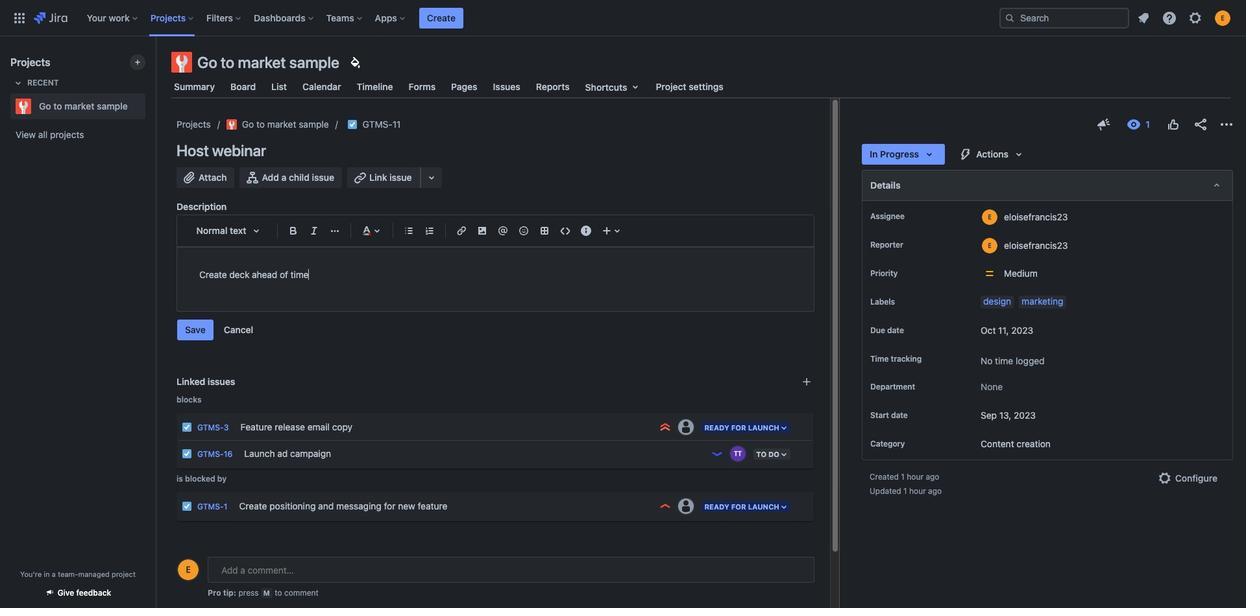 Task type: describe. For each thing, give the bounding box(es) containing it.
all button
[[210, 566, 229, 582]]

board link
[[228, 75, 258, 99]]

linked
[[177, 377, 205, 388]]

summary
[[174, 81, 215, 92]]

create for create positioning and messaging for new feature
[[239, 501, 267, 512]]

profile image of eloisefrancis23 image
[[178, 560, 199, 581]]

table image
[[537, 223, 552, 239]]

your profile and settings image
[[1215, 10, 1231, 26]]

your work button
[[83, 7, 143, 28]]

priority: low image
[[711, 448, 724, 461]]

priority: high image
[[659, 501, 672, 514]]

timeline
[[357, 81, 393, 92]]

1 vertical spatial projects
[[10, 56, 50, 68]]

go to market sample for left go to market sample link
[[39, 101, 128, 112]]

for for copy
[[731, 424, 746, 432]]

project
[[656, 81, 687, 92]]

bold ⌘b image
[[286, 223, 301, 239]]

create positioning and messaging for new feature
[[239, 501, 448, 512]]

design link
[[981, 296, 1014, 309]]

give feedback button
[[37, 583, 119, 604]]

gtms-1
[[197, 503, 228, 512]]

0 vertical spatial go to market sample
[[197, 53, 339, 71]]

0 vertical spatial sample
[[289, 53, 339, 71]]

m
[[263, 590, 270, 598]]

medium
[[1004, 268, 1038, 279]]

activity
[[177, 550, 210, 561]]

0 vertical spatial market
[[238, 53, 286, 71]]

design
[[984, 296, 1012, 307]]

assignee
[[871, 212, 905, 221]]

list link
[[269, 75, 290, 99]]

recent
[[27, 78, 59, 88]]

project
[[112, 571, 136, 579]]

give feedback image
[[1097, 117, 1112, 132]]

ready for launch for create positioning and messaging for new feature
[[705, 503, 780, 512]]

pages link
[[449, 75, 480, 99]]

filters
[[207, 12, 233, 23]]

collapse recent projects image
[[10, 75, 26, 91]]

link issue button
[[347, 168, 421, 188]]

date for sep 13, 2023
[[891, 411, 908, 421]]

copy link to issue image
[[398, 119, 409, 129]]

host webinar
[[177, 142, 266, 160]]

view
[[16, 129, 36, 140]]

reports link
[[534, 75, 572, 99]]

1 horizontal spatial go to market sample link
[[226, 117, 329, 132]]

1 for gtms-1
[[224, 503, 228, 512]]

sep 13, 2023
[[981, 411, 1036, 422]]

13,
[[1000, 411, 1012, 422]]

no time logged
[[981, 356, 1045, 367]]

gtms-3
[[197, 423, 229, 433]]

sample for right go to market sample link
[[299, 119, 329, 130]]

create button
[[419, 7, 464, 28]]

creation
[[1017, 439, 1051, 450]]

of
[[280, 269, 288, 280]]

2023 for oct 11, 2023
[[1012, 325, 1034, 336]]

gtms- for 3
[[197, 423, 224, 433]]

no
[[981, 356, 993, 367]]

start date
[[871, 411, 908, 421]]

timeline link
[[354, 75, 396, 99]]

launch ad campaign link
[[239, 441, 706, 467]]

issues link
[[491, 75, 523, 99]]

normal
[[196, 225, 227, 236]]

16
[[224, 450, 233, 460]]

you're
[[20, 571, 42, 579]]

managed
[[78, 571, 110, 579]]

gtms-1 link
[[197, 503, 228, 512]]

release
[[275, 422, 305, 433]]

pro tip: press m to comment
[[208, 589, 319, 599]]

settings
[[689, 81, 724, 92]]

show:
[[177, 568, 202, 579]]

issue type: task image for feature release email copy
[[182, 423, 192, 433]]

date for oct 11, 2023
[[887, 326, 904, 336]]

for for messaging
[[731, 503, 746, 512]]

ready for feature release email copy
[[705, 424, 730, 432]]

reporter
[[871, 240, 904, 250]]

tip:
[[223, 589, 236, 599]]

add to starred image
[[142, 99, 157, 114]]

deck
[[229, 269, 250, 280]]

primary element
[[8, 0, 1000, 36]]

teams button
[[322, 7, 367, 28]]

team-
[[58, 571, 78, 579]]

oct 11, 2023
[[981, 325, 1034, 336]]

go to market sample for right go to market sample link
[[242, 119, 329, 130]]

in
[[44, 571, 50, 579]]

create for create
[[427, 12, 456, 23]]

feature
[[241, 422, 272, 433]]

create positioning and messaging for new feature link
[[234, 494, 654, 520]]

new
[[398, 501, 415, 512]]

gtms- for 16
[[197, 450, 224, 460]]

gtms- for 11
[[363, 119, 393, 130]]

reports
[[536, 81, 570, 92]]

create for create deck ahead of time
[[199, 269, 227, 280]]

Description - Main content area, start typing to enter text. text field
[[199, 267, 792, 283]]

link image
[[454, 223, 469, 239]]

create deck ahead of time
[[199, 269, 309, 280]]

Search field
[[1000, 7, 1130, 28]]

task image
[[347, 119, 357, 130]]

priority
[[871, 269, 898, 279]]

more formatting image
[[327, 223, 343, 239]]

all
[[38, 129, 48, 140]]

apps
[[375, 12, 397, 23]]

pages
[[451, 81, 478, 92]]

appswitcher icon image
[[12, 10, 27, 26]]

configure
[[1176, 474, 1218, 485]]

to right go to market sample icon
[[256, 119, 265, 130]]

gtms- for 1
[[197, 503, 224, 512]]

add image, video, or file image
[[475, 223, 490, 239]]

issues
[[493, 81, 521, 92]]

normal text button
[[190, 217, 272, 245]]

project settings link
[[653, 75, 726, 99]]

0 vertical spatial ago
[[926, 473, 940, 483]]

11,
[[999, 325, 1009, 336]]

issue inside add a child issue button
[[312, 172, 334, 183]]

press
[[239, 589, 259, 599]]

projects button
[[147, 7, 199, 28]]

email
[[308, 422, 330, 433]]

ad
[[277, 448, 288, 459]]

comments button
[[234, 566, 288, 582]]

due date
[[871, 326, 904, 336]]

tab list containing summary
[[164, 75, 1239, 99]]



Task type: locate. For each thing, give the bounding box(es) containing it.
teams
[[326, 12, 354, 23]]

projects up recent at the top left
[[10, 56, 50, 68]]

issue type: task image up is
[[182, 449, 192, 460]]

date right the due
[[887, 326, 904, 336]]

filters button
[[203, 7, 246, 28]]

link issue
[[369, 172, 412, 183]]

for down the terry turtle image
[[731, 503, 746, 512]]

labels
[[871, 297, 895, 307]]

tracking
[[891, 354, 922, 364]]

content
[[981, 439, 1015, 450]]

1 vertical spatial a
[[52, 571, 56, 579]]

0 vertical spatial issue type: task image
[[182, 423, 192, 433]]

gtms- up gtms-16
[[197, 423, 224, 433]]

a right in
[[52, 571, 56, 579]]

create left the positioning
[[239, 501, 267, 512]]

0 vertical spatial ready
[[705, 424, 730, 432]]

help image
[[1162, 10, 1178, 26]]

for up the terry turtle image
[[731, 424, 746, 432]]

marketing
[[1022, 296, 1064, 307]]

1 horizontal spatial a
[[282, 172, 287, 183]]

0 vertical spatial 1
[[901, 473, 905, 483]]

go for left go to market sample link
[[39, 101, 51, 112]]

ago right the created
[[926, 473, 940, 483]]

priority: highest image
[[659, 421, 672, 434]]

1 vertical spatial 2023
[[1014, 411, 1036, 422]]

department
[[871, 383, 916, 392]]

0 vertical spatial ready for launch
[[705, 424, 780, 432]]

menu bar containing all
[[207, 566, 386, 582]]

emoji image
[[516, 223, 532, 239]]

2 horizontal spatial go
[[242, 119, 254, 130]]

view all projects
[[16, 129, 84, 140]]

calendar
[[303, 81, 341, 92]]

time inside 'text box'
[[291, 269, 309, 280]]

1 vertical spatial create
[[199, 269, 227, 280]]

cancel
[[224, 325, 253, 336]]

2023 right 11,
[[1012, 325, 1034, 336]]

create inside 'text box'
[[199, 269, 227, 280]]

shortcuts
[[585, 81, 627, 93]]

search image
[[1005, 13, 1015, 23]]

banner
[[0, 0, 1247, 36]]

ready for launch up the terry turtle image
[[705, 424, 780, 432]]

1 vertical spatial ago
[[928, 487, 942, 497]]

share image
[[1193, 117, 1209, 132]]

0 horizontal spatial go
[[39, 101, 51, 112]]

2023
[[1012, 325, 1034, 336], [1014, 411, 1036, 422]]

dashboards button
[[250, 7, 319, 28]]

updated
[[870, 487, 902, 497]]

create left the deck
[[199, 269, 227, 280]]

projects up host
[[177, 119, 211, 130]]

gtms-11
[[363, 119, 401, 130]]

add a child issue button
[[240, 168, 342, 188]]

go to market sample link up view all projects link
[[10, 93, 140, 119]]

market up view all projects link
[[64, 101, 94, 112]]

blocks
[[177, 395, 202, 405]]

2 ready for launch button from the top
[[701, 500, 792, 514]]

1 ready for launch button from the top
[[701, 421, 792, 435]]

2 vertical spatial go to market sample
[[242, 119, 329, 130]]

2 vertical spatial issue type: task image
[[182, 502, 192, 512]]

go right go to market sample icon
[[242, 119, 254, 130]]

gtms-16 link
[[197, 450, 233, 460]]

market for right go to market sample link
[[267, 119, 296, 130]]

you're in a team-managed project
[[20, 571, 136, 579]]

ready right priority: high icon
[[705, 503, 730, 512]]

ready for launch button for create positioning and messaging for new feature
[[701, 500, 792, 514]]

issue right child
[[312, 172, 334, 183]]

issues
[[208, 377, 235, 388]]

configure link
[[1150, 469, 1226, 490]]

2 issue from the left
[[390, 172, 412, 183]]

1 vertical spatial launch
[[244, 448, 275, 459]]

2 vertical spatial sample
[[299, 119, 329, 130]]

0 horizontal spatial go to market sample link
[[10, 93, 140, 119]]

0 vertical spatial launch
[[748, 424, 780, 432]]

gtms-3 link
[[197, 423, 229, 433]]

pro
[[208, 589, 221, 599]]

0 vertical spatial go
[[197, 53, 217, 71]]

italic ⌘i image
[[306, 223, 322, 239]]

feature release email copy
[[241, 422, 353, 433]]

0 vertical spatial 2023
[[1012, 325, 1034, 336]]

market for left go to market sample link
[[64, 101, 94, 112]]

copy
[[332, 422, 353, 433]]

create project image
[[132, 57, 143, 68]]

your work
[[87, 12, 130, 23]]

1 issue type: task image from the top
[[182, 423, 192, 433]]

2023 right 13,
[[1014, 411, 1036, 422]]

1 ready from the top
[[705, 424, 730, 432]]

sidebar navigation image
[[142, 52, 170, 78]]

sample for left go to market sample link
[[97, 101, 128, 112]]

date right start
[[891, 411, 908, 421]]

give feedback
[[58, 589, 111, 599]]

text
[[230, 225, 246, 236]]

go to market sample image
[[226, 119, 237, 130]]

comments
[[238, 568, 284, 579]]

1 vertical spatial go to market sample
[[39, 101, 128, 112]]

hour
[[907, 473, 924, 483], [910, 487, 926, 497]]

1 vertical spatial market
[[64, 101, 94, 112]]

hour right the created
[[907, 473, 924, 483]]

and
[[318, 501, 334, 512]]

give
[[58, 589, 74, 599]]

create inside "button"
[[427, 12, 456, 23]]

set background color image
[[347, 55, 363, 70]]

0 vertical spatial create
[[427, 12, 456, 23]]

launch inside launch ad campaign link
[[244, 448, 275, 459]]

to up board
[[221, 53, 235, 71]]

jira image
[[34, 10, 67, 26], [34, 10, 67, 26]]

0 vertical spatial hour
[[907, 473, 924, 483]]

settings image
[[1188, 10, 1204, 26]]

to down recent at the top left
[[53, 101, 62, 112]]

0 vertical spatial projects
[[150, 12, 186, 23]]

a right add
[[282, 172, 287, 183]]

due
[[871, 326, 886, 336]]

2 vertical spatial create
[[239, 501, 267, 512]]

vote options: no one has voted for this issue yet. image
[[1166, 117, 1182, 132]]

sample left add to starred icon
[[97, 101, 128, 112]]

go to market sample up list
[[197, 53, 339, 71]]

go
[[197, 53, 217, 71], [39, 101, 51, 112], [242, 119, 254, 130]]

2 vertical spatial 1
[[224, 503, 228, 512]]

issue
[[312, 172, 334, 183], [390, 172, 412, 183]]

tab list
[[164, 75, 1239, 99]]

code snippet image
[[558, 223, 573, 239]]

go up summary
[[197, 53, 217, 71]]

ago right updated
[[928, 487, 942, 497]]

ready for launch button for feature release email copy
[[701, 421, 792, 435]]

1 ready for launch from the top
[[705, 424, 780, 432]]

1 vertical spatial time
[[995, 356, 1014, 367]]

2023 for sep 13, 2023
[[1014, 411, 1036, 422]]

launch
[[748, 424, 780, 432], [244, 448, 275, 459], [748, 503, 780, 512]]

marketing link
[[1019, 296, 1066, 309]]

time tracking
[[871, 354, 922, 364]]

2 horizontal spatial create
[[427, 12, 456, 23]]

3 issue type: task image from the top
[[182, 502, 192, 512]]

logged
[[1016, 356, 1045, 367]]

time
[[871, 354, 889, 364]]

cancel button
[[216, 320, 261, 341]]

none
[[981, 382, 1003, 393]]

comment
[[284, 589, 319, 599]]

projects for projects dropdown button
[[150, 12, 186, 23]]

for left new
[[384, 501, 396, 512]]

0 vertical spatial ready for launch button
[[701, 421, 792, 435]]

1 vertical spatial ready for launch button
[[701, 500, 792, 514]]

a inside button
[[282, 172, 287, 183]]

time right of
[[291, 269, 309, 280]]

ready for launch button
[[701, 421, 792, 435], [701, 500, 792, 514]]

numbered list ⌘⇧7 image
[[422, 223, 438, 239]]

shortcuts button
[[583, 75, 646, 99]]

gtms- right task "image"
[[363, 119, 393, 130]]

create right 'apps' popup button
[[427, 12, 456, 23]]

1 vertical spatial go
[[39, 101, 51, 112]]

0 horizontal spatial a
[[52, 571, 56, 579]]

hour right updated
[[910, 487, 926, 497]]

ready up priority: low image
[[705, 424, 730, 432]]

3
[[224, 423, 229, 433]]

1 issue from the left
[[312, 172, 334, 183]]

ready for launch button down the terry turtle image
[[701, 500, 792, 514]]

bullet list ⌘⇧8 image
[[401, 223, 417, 239]]

details element
[[862, 170, 1234, 201]]

2 issue type: task image from the top
[[182, 449, 192, 460]]

ago
[[926, 473, 940, 483], [928, 487, 942, 497]]

1 horizontal spatial time
[[995, 356, 1014, 367]]

projects
[[150, 12, 186, 23], [10, 56, 50, 68], [177, 119, 211, 130]]

project settings
[[656, 81, 724, 92]]

2 ready for launch from the top
[[705, 503, 780, 512]]

go down recent at the top left
[[39, 101, 51, 112]]

your
[[87, 12, 106, 23]]

1 vertical spatial sample
[[97, 101, 128, 112]]

0 horizontal spatial create
[[199, 269, 227, 280]]

1 vertical spatial ready
[[705, 503, 730, 512]]

messaging
[[336, 501, 382, 512]]

issue type: task image
[[182, 423, 192, 433], [182, 449, 192, 460], [182, 502, 192, 512]]

11
[[393, 119, 401, 130]]

0 vertical spatial time
[[291, 269, 309, 280]]

launch for create positioning and messaging for new feature
[[748, 503, 780, 512]]

2 vertical spatial launch
[[748, 503, 780, 512]]

sample down calendar link
[[299, 119, 329, 130]]

2 vertical spatial go
[[242, 119, 254, 130]]

calendar link
[[300, 75, 344, 99]]

link web pages and more image
[[424, 170, 439, 186]]

attach button
[[177, 168, 235, 188]]

ready for launch for feature release email copy
[[705, 424, 780, 432]]

projects right work
[[150, 12, 186, 23]]

linked issues
[[177, 377, 235, 388]]

Add a comment… field
[[208, 558, 815, 584]]

issue type: task image for create positioning and messaging for new feature
[[182, 502, 192, 512]]

link
[[369, 172, 387, 183]]

2 ready from the top
[[705, 503, 730, 512]]

ahead
[[252, 269, 277, 280]]

blocked
[[185, 475, 215, 484]]

feature
[[418, 501, 448, 512]]

feature release email copy link
[[235, 415, 654, 441]]

terry turtle image
[[731, 447, 746, 462]]

market up list
[[238, 53, 286, 71]]

1 horizontal spatial create
[[239, 501, 267, 512]]

projects link
[[177, 117, 211, 132]]

gtms- up is blocked by
[[197, 450, 224, 460]]

summary link
[[171, 75, 217, 99]]

1 vertical spatial issue type: task image
[[182, 449, 192, 460]]

actions image
[[1219, 117, 1235, 132]]

link an issue image
[[802, 377, 812, 388]]

issue right link
[[390, 172, 412, 183]]

notifications image
[[1136, 10, 1152, 26]]

go to market sample up view all projects link
[[39, 101, 128, 112]]

0 vertical spatial date
[[887, 326, 904, 336]]

ready for launch down the terry turtle image
[[705, 503, 780, 512]]

feedback
[[76, 589, 111, 599]]

positioning
[[270, 501, 316, 512]]

1 right the created
[[901, 473, 905, 483]]

save
[[185, 325, 206, 336]]

time right no
[[995, 356, 1014, 367]]

mention image
[[495, 223, 511, 239]]

1 right updated
[[904, 487, 907, 497]]

1 for created 1 hour ago updated 1 hour ago
[[901, 473, 905, 483]]

to right m
[[275, 589, 282, 599]]

1 vertical spatial 1
[[904, 487, 907, 497]]

issue inside link issue button
[[390, 172, 412, 183]]

1 down "by"
[[224, 503, 228, 512]]

2 vertical spatial market
[[267, 119, 296, 130]]

1 horizontal spatial go
[[197, 53, 217, 71]]

is
[[177, 475, 183, 484]]

0 horizontal spatial time
[[291, 269, 309, 280]]

menu bar
[[207, 566, 386, 582]]

description
[[177, 201, 227, 212]]

projects inside dropdown button
[[150, 12, 186, 23]]

go to market sample link down list link on the top left of page
[[226, 117, 329, 132]]

market down list link on the top left of page
[[267, 119, 296, 130]]

attach
[[199, 172, 227, 183]]

2 vertical spatial projects
[[177, 119, 211, 130]]

1 vertical spatial hour
[[910, 487, 926, 497]]

gtms-16
[[197, 450, 233, 460]]

market
[[238, 53, 286, 71], [64, 101, 94, 112], [267, 119, 296, 130]]

0 horizontal spatial issue
[[312, 172, 334, 183]]

view all projects link
[[10, 123, 145, 147]]

launch for feature release email copy
[[748, 424, 780, 432]]

ready for create positioning and messaging for new feature
[[705, 503, 730, 512]]

ready for launch button up the terry turtle image
[[701, 421, 792, 435]]

banner containing your work
[[0, 0, 1247, 36]]

create
[[427, 12, 456, 23], [199, 269, 227, 280], [239, 501, 267, 512]]

sample up calendar
[[289, 53, 339, 71]]

issue type: task image left the gtms-1
[[182, 502, 192, 512]]

go to market sample
[[197, 53, 339, 71], [39, 101, 128, 112], [242, 119, 329, 130]]

issue type: task image for launch ad campaign
[[182, 449, 192, 460]]

1 vertical spatial ready for launch
[[705, 503, 780, 512]]

projects for "projects" link
[[177, 119, 211, 130]]

all
[[214, 568, 225, 579]]

0 vertical spatial a
[[282, 172, 287, 183]]

1 vertical spatial date
[[891, 411, 908, 421]]

go to market sample down list link on the top left of page
[[242, 119, 329, 130]]

1 horizontal spatial issue
[[390, 172, 412, 183]]

normal text
[[196, 225, 246, 236]]

info panel image
[[578, 223, 594, 239]]

go for right go to market sample link
[[242, 119, 254, 130]]

gtms- down is blocked by
[[197, 503, 224, 512]]

issue type: task image left gtms-3 link
[[182, 423, 192, 433]]



Task type: vqa. For each thing, say whether or not it's contained in the screenshot.
PLANNING
no



